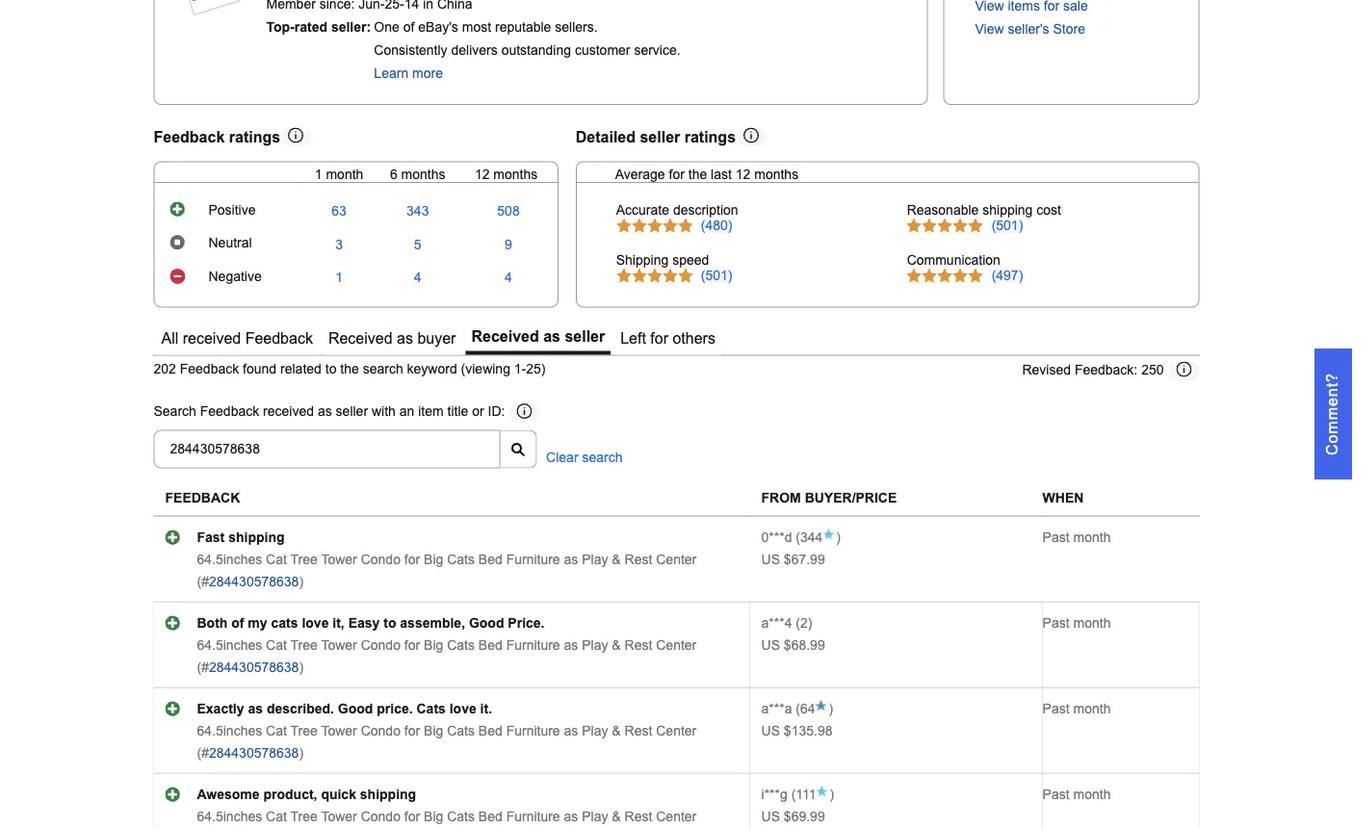 Task type: locate. For each thing, give the bounding box(es) containing it.
1 horizontal spatial 12
[[736, 167, 751, 182]]

1 for "1" button
[[335, 270, 343, 285]]

4 button down 9 button
[[505, 270, 512, 286]]

month for us $67.99
[[1074, 530, 1111, 545]]

cats
[[271, 616, 298, 631]]

condo down awesome product, quick shipping element
[[361, 809, 401, 824]]

1 past from the top
[[1043, 530, 1070, 545]]

tower for as
[[321, 724, 357, 739]]

2 tree from the top
[[290, 638, 318, 653]]

title
[[448, 405, 469, 420]]

508 button
[[497, 204, 520, 219]]

0 vertical spatial 64.5inches cat tree tower condo for big cats bed furniture as play & rest center (#
[[197, 552, 697, 589]]

feedback up found
[[245, 330, 313, 347]]

0 horizontal spatial 4
[[414, 270, 422, 285]]

4 down the 5 button
[[414, 270, 422, 285]]

1 past month from the top
[[1043, 530, 1111, 545]]

cat down cats
[[266, 638, 287, 653]]

4 cat from the top
[[266, 809, 287, 824]]

& for us $135.98
[[612, 724, 621, 739]]

it,
[[333, 616, 345, 631]]

awesome product, quick shipping 64.5inches cat tree tower condo for big cats bed furniture as play & rest center
[[197, 787, 697, 829]]

2 condo from the top
[[361, 638, 401, 653]]

feedback
[[154, 128, 225, 145], [245, 330, 313, 347], [180, 362, 239, 377], [200, 405, 259, 420]]

with
[[372, 405, 396, 420]]

3 (# from the top
[[197, 746, 209, 761]]

1 horizontal spatial received
[[263, 405, 314, 420]]

received
[[183, 330, 241, 347], [263, 405, 314, 420]]

2 & from the top
[[612, 638, 621, 653]]

tower up it,
[[321, 552, 357, 567]]

63
[[332, 204, 347, 219]]

4 past month from the top
[[1043, 787, 1111, 802]]

2 tower from the top
[[321, 638, 357, 653]]

1 horizontal spatial shipping
[[360, 787, 416, 802]]

average
[[615, 167, 665, 182]]

344
[[801, 530, 823, 545]]

us down a***4
[[762, 638, 780, 653]]

seller left with
[[336, 405, 368, 420]]

clear search
[[546, 450, 623, 465]]

3 tower from the top
[[321, 724, 357, 739]]

284430578638 up awesome
[[209, 746, 299, 761]]

(# up both
[[197, 574, 209, 589]]

ratings up average for the last 12 months on the top of page
[[685, 128, 736, 145]]

3 64.5inches cat tree tower condo for big cats bed furniture as play & rest center (# from the top
[[197, 724, 697, 761]]

both of my cats love it, easy to assemble, good price. element
[[197, 616, 545, 631]]

284430578638 link for my
[[209, 660, 299, 675]]

3 play from the top
[[582, 724, 608, 739]]

received as seller button
[[466, 323, 611, 355]]

month for us $135.98
[[1074, 702, 1111, 717]]

clear search button
[[546, 450, 623, 466]]

1 vertical spatial (#
[[197, 660, 209, 675]]

284430578638
[[209, 574, 299, 589], [209, 660, 299, 675], [209, 746, 299, 761]]

4 furniture from the top
[[506, 809, 560, 824]]

feedback left by buyer. element for us $68.99
[[762, 616, 792, 631]]

4 & from the top
[[612, 809, 621, 824]]

1 vertical spatial (501)
[[701, 268, 733, 283]]

1 horizontal spatial 1
[[335, 270, 343, 285]]

seller:
[[331, 20, 371, 35]]

0 horizontal spatial seller
[[336, 405, 368, 420]]

2 vertical spatial 284430578638 )
[[209, 746, 304, 761]]

search right clear
[[582, 450, 623, 465]]

feedback left by buyer. element up us $69.99
[[762, 787, 788, 802]]

as
[[544, 328, 561, 345], [397, 330, 413, 347], [318, 405, 332, 420], [564, 552, 578, 567], [564, 638, 578, 653], [248, 702, 263, 717], [564, 724, 578, 739], [564, 809, 578, 824]]

( right a***4
[[796, 616, 801, 631]]

1 vertical spatial 64.5inches cat tree tower condo for big cats bed furniture as play & rest center (#
[[197, 638, 697, 675]]

2 horizontal spatial shipping
[[983, 203, 1033, 218]]

1 vertical spatial 284430578638 )
[[209, 660, 304, 675]]

( for 344
[[796, 530, 801, 545]]

feedback left by buyer. element containing i***g
[[762, 787, 788, 802]]

(501) down 'reasonable shipping cost'
[[992, 218, 1023, 233]]

0 vertical spatial received
[[183, 330, 241, 347]]

condo for of
[[361, 638, 401, 653]]

( for 64
[[796, 702, 801, 717]]

2 284430578638 link from the top
[[209, 660, 299, 675]]

2 12 from the left
[[736, 167, 751, 182]]

received right all
[[183, 330, 241, 347]]

0 horizontal spatial 1
[[315, 167, 322, 182]]

1 vertical spatial seller
[[565, 328, 605, 345]]

2 (# from the top
[[197, 660, 209, 675]]

1 horizontal spatial of
[[403, 20, 415, 35]]

&
[[612, 552, 621, 567], [612, 638, 621, 653], [612, 724, 621, 739], [612, 809, 621, 824]]

2 64.5inches cat tree tower condo for big cats bed furniture as play & rest center (# from the top
[[197, 638, 697, 675]]

shipping right fast
[[228, 530, 285, 545]]

description
[[673, 203, 739, 218]]

( right a***a
[[796, 702, 801, 717]]

0 vertical spatial the
[[689, 167, 707, 182]]

4 play from the top
[[582, 809, 608, 824]]

1-
[[514, 362, 526, 377]]

shipping inside the awesome product, quick shipping 64.5inches cat tree tower condo for big cats bed furniture as play & rest center
[[360, 787, 416, 802]]

condo up the both of my cats love it, easy to assemble, good price. element
[[361, 552, 401, 567]]

3 tree from the top
[[290, 724, 318, 739]]

feedback inside button
[[245, 330, 313, 347]]

1 vertical spatial shipping
[[228, 530, 285, 545]]

0 horizontal spatial months
[[401, 167, 446, 182]]

2 big from the top
[[424, 638, 443, 653]]

4 past from the top
[[1043, 787, 1070, 802]]

0 horizontal spatial to
[[325, 362, 337, 377]]

center inside the awesome product, quick shipping 64.5inches cat tree tower condo for big cats bed furniture as play & rest center
[[656, 809, 697, 824]]

for
[[669, 167, 685, 182], [651, 330, 669, 347], [404, 552, 420, 567], [404, 638, 420, 653], [404, 724, 420, 739], [404, 809, 420, 824]]

all received feedback button
[[156, 323, 319, 355]]

comment?
[[1324, 373, 1342, 456]]

search down received as buyer 'button'
[[363, 362, 403, 377]]

1 us from the top
[[762, 552, 780, 567]]

tree down cats
[[290, 638, 318, 653]]

good
[[469, 616, 504, 631], [338, 702, 373, 717]]

furniture for both of my cats love it, easy to assemble, good price.
[[506, 638, 560, 653]]

tower inside the awesome product, quick shipping 64.5inches cat tree tower condo for big cats bed furniture as play & rest center
[[321, 809, 357, 824]]

tree for shipping
[[290, 552, 318, 567]]

3 cat from the top
[[266, 724, 287, 739]]

reasonable
[[907, 203, 979, 218]]

revised feedback: 250
[[1023, 363, 1164, 378]]

reasonable shipping cost
[[907, 203, 1062, 218]]

64.5inches cat tree tower condo for big cats bed furniture as play & rest center (# down assemble,
[[197, 638, 697, 675]]

4
[[414, 270, 422, 285], [505, 270, 512, 285]]

2 vertical spatial seller
[[336, 405, 368, 420]]

( right 0***d
[[796, 530, 801, 545]]

4 tower from the top
[[321, 809, 357, 824]]

$68.99
[[784, 638, 825, 653]]

3 rest from the top
[[625, 724, 653, 739]]

64.5inches for exactly
[[197, 724, 262, 739]]

2 months from the left
[[494, 167, 538, 182]]

3 months from the left
[[755, 167, 799, 182]]

us down i***g
[[762, 809, 780, 824]]

(# down exactly
[[197, 746, 209, 761]]

3 past from the top
[[1043, 702, 1070, 717]]

284430578638 for described.
[[209, 746, 299, 761]]

4 bed from the top
[[479, 809, 503, 824]]

0 horizontal spatial love
[[302, 616, 329, 631]]

2 vertical spatial (#
[[197, 746, 209, 761]]

1 vertical spatial the
[[340, 362, 359, 377]]

us $67.99
[[762, 552, 825, 567]]

when element
[[1043, 491, 1084, 506]]

the left last
[[689, 167, 707, 182]]

3 284430578638 link from the top
[[209, 746, 299, 761]]

(497)
[[992, 268, 1023, 283]]

4 button down the 5 button
[[414, 270, 422, 286]]

3 furniture from the top
[[506, 724, 560, 739]]

received up 1-
[[472, 328, 539, 345]]

111
[[796, 787, 817, 802]]

condo down price. at the bottom of the page
[[361, 724, 401, 739]]

quick
[[321, 787, 356, 802]]

2 vertical spatial 64.5inches cat tree tower condo for big cats bed furniture as play & rest center (#
[[197, 724, 697, 761]]

2 us from the top
[[762, 638, 780, 653]]

0 vertical spatial 284430578638 )
[[209, 574, 304, 589]]

1 vertical spatial search
[[582, 450, 623, 465]]

3 feedback left by buyer. element from the top
[[762, 702, 792, 717]]

0 horizontal spatial of
[[231, 616, 244, 631]]

tower down it,
[[321, 638, 357, 653]]

1 vertical spatial 1
[[335, 270, 343, 285]]

feedback left by buyer. element up us $135.98
[[762, 702, 792, 717]]

(501) button
[[992, 218, 1023, 234], [701, 268, 733, 283]]

64.5inches cat tree tower condo for big cats bed furniture as play & rest center (# up assemble,
[[197, 552, 697, 589]]

(501) button for shipping
[[992, 218, 1023, 234]]

1 play from the top
[[582, 552, 608, 567]]

feedback up "positive"
[[154, 128, 225, 145]]

2 play from the top
[[582, 638, 608, 653]]

64.5inches inside the awesome product, quick shipping 64.5inches cat tree tower condo for big cats bed furniture as play & rest center
[[197, 809, 262, 824]]

64.5inches down fast shipping
[[197, 552, 262, 567]]

detailed seller ratings
[[576, 128, 736, 145]]

search inside button
[[582, 450, 623, 465]]

508
[[497, 204, 520, 219]]

months right 6
[[401, 167, 446, 182]]

shipping right quick
[[360, 787, 416, 802]]

price.
[[377, 702, 413, 717]]

past month element for $69.99
[[1043, 787, 1111, 802]]

3 284430578638 ) from the top
[[209, 746, 304, 761]]

3 big from the top
[[424, 724, 443, 739]]

501 ratings received on reasonable shipping cost. click to check average rating. element
[[992, 218, 1023, 233]]

4 64.5inches from the top
[[197, 809, 262, 824]]

tower down quick
[[321, 809, 357, 824]]

284430578638 ) up awesome
[[209, 746, 304, 761]]

0 vertical spatial seller
[[640, 128, 680, 145]]

0 horizontal spatial received
[[183, 330, 241, 347]]

0 horizontal spatial received
[[328, 330, 393, 347]]

4 down 9 button
[[505, 270, 512, 285]]

cat for of
[[266, 638, 287, 653]]

months right last
[[755, 167, 799, 182]]

4 tree from the top
[[290, 809, 318, 824]]

cat for shipping
[[266, 552, 287, 567]]

1 vertical spatial 284430578638 link
[[209, 660, 299, 675]]

found
[[243, 362, 277, 377]]

past month
[[1043, 530, 1111, 545], [1043, 616, 1111, 631], [1043, 702, 1111, 717], [1043, 787, 1111, 802]]

past month element
[[1043, 530, 1111, 545], [1043, 616, 1111, 631], [1043, 702, 1111, 717], [1043, 787, 1111, 802]]

4 feedback left by buyer. element from the top
[[762, 787, 788, 802]]

big for exactly as described.  good price. cats love it.
[[424, 724, 443, 739]]

1 month
[[315, 167, 364, 182]]

ratings up "positive"
[[229, 128, 280, 145]]

64.5inches down exactly
[[197, 724, 262, 739]]

343 button
[[407, 204, 429, 219]]

343
[[407, 204, 429, 219]]

accurate
[[616, 203, 670, 218]]

2 vertical spatial 284430578638 link
[[209, 746, 299, 761]]

more
[[412, 66, 443, 81]]

1 months from the left
[[401, 167, 446, 182]]

feedback left by buyer. element containing 0***d
[[762, 530, 792, 545]]

(501) down speed
[[701, 268, 733, 283]]

4 us from the top
[[762, 809, 780, 824]]

revised
[[1023, 363, 1071, 378]]

feedback left by buyer. element left 2
[[762, 616, 792, 631]]

bed inside the awesome product, quick shipping 64.5inches cat tree tower condo for big cats bed furniture as play & rest center
[[479, 809, 503, 824]]

12 right 6 months
[[475, 167, 490, 182]]

tree down awesome product, quick shipping element
[[290, 809, 318, 824]]

0 vertical spatial 284430578638
[[209, 574, 299, 589]]

3 284430578638 from the top
[[209, 746, 299, 761]]

left for others
[[621, 330, 716, 347]]

the up the search feedback received as seller with an item title or id:
[[340, 362, 359, 377]]

2 center from the top
[[656, 638, 697, 653]]

cat down fast shipping
[[266, 552, 287, 567]]

search
[[363, 362, 403, 377], [582, 450, 623, 465]]

us down a***a
[[762, 724, 780, 739]]

( for 111
[[792, 787, 796, 802]]

1 tower from the top
[[321, 552, 357, 567]]

seller left left
[[565, 328, 605, 345]]

3 64.5inches from the top
[[197, 724, 262, 739]]

tower down exactly as described.  good price. cats love it.
[[321, 724, 357, 739]]

past month for us $67.99
[[1043, 530, 1111, 545]]

1 horizontal spatial (501) button
[[992, 218, 1023, 234]]

0 vertical spatial shipping
[[983, 203, 1033, 218]]

3 center from the top
[[656, 724, 697, 739]]

us down 0***d
[[762, 552, 780, 567]]

64.5inches for both
[[197, 638, 262, 653]]

play
[[582, 552, 608, 567], [582, 638, 608, 653], [582, 724, 608, 739], [582, 809, 608, 824]]

1 bed from the top
[[479, 552, 503, 567]]

condo for shipping
[[361, 552, 401, 567]]

view
[[975, 22, 1004, 37]]

1 vertical spatial of
[[231, 616, 244, 631]]

accurate description
[[616, 203, 739, 218]]

1 64.5inches from the top
[[197, 552, 262, 567]]

0 vertical spatial 284430578638 link
[[209, 574, 299, 589]]

0 vertical spatial 1
[[315, 167, 322, 182]]

) inside a***4 ( 2 ) us $68.99
[[808, 616, 813, 631]]

seller
[[640, 128, 680, 145], [565, 328, 605, 345], [336, 405, 368, 420]]

284430578638 link
[[209, 574, 299, 589], [209, 660, 299, 675], [209, 746, 299, 761]]

2 rest from the top
[[625, 638, 653, 653]]

284430578638 ) down my
[[209, 660, 304, 675]]

cat down product,
[[266, 809, 287, 824]]

1 horizontal spatial received
[[472, 328, 539, 345]]

3 button
[[335, 237, 343, 252]]

for inside left for others button
[[651, 330, 669, 347]]

furniture for exactly as described.  good price. cats love it.
[[506, 724, 560, 739]]

1 big from the top
[[424, 552, 443, 567]]

received inside received as buyer 'button'
[[328, 330, 393, 347]]

1 feedback left by buyer. element from the top
[[762, 530, 792, 545]]

4 big from the top
[[424, 809, 443, 824]]

3 & from the top
[[612, 724, 621, 739]]

cats for exactly as described.  good price. cats love it.
[[447, 724, 475, 739]]

love left it,
[[302, 616, 329, 631]]

of right one
[[403, 20, 415, 35]]

2 cat from the top
[[266, 638, 287, 653]]

cats inside the awesome product, quick shipping 64.5inches cat tree tower condo for big cats bed furniture as play & rest center
[[447, 809, 475, 824]]

1 past month element from the top
[[1043, 530, 1111, 545]]

0 vertical spatial to
[[325, 362, 337, 377]]

shipping for reasonable
[[983, 203, 1033, 218]]

0 horizontal spatial ratings
[[229, 128, 280, 145]]

1 horizontal spatial search
[[582, 450, 623, 465]]

284430578638 up my
[[209, 574, 299, 589]]

1 horizontal spatial months
[[494, 167, 538, 182]]

284430578638 link up my
[[209, 574, 299, 589]]

1 vertical spatial to
[[384, 616, 396, 631]]

1 furniture from the top
[[506, 552, 560, 567]]

1 rest from the top
[[625, 552, 653, 567]]

4 rest from the top
[[625, 809, 653, 824]]

4 condo from the top
[[361, 809, 401, 824]]

2 vertical spatial shipping
[[360, 787, 416, 802]]

1 button
[[335, 270, 343, 286]]

1 condo from the top
[[361, 552, 401, 567]]

good left price. at the bottom of the page
[[338, 702, 373, 717]]

0 vertical spatial good
[[469, 616, 504, 631]]

tree for as
[[290, 724, 318, 739]]

2 bed from the top
[[479, 638, 503, 653]]

284430578638 ) up my
[[209, 574, 304, 589]]

3 bed from the top
[[479, 724, 503, 739]]

0 vertical spatial of
[[403, 20, 415, 35]]

0 vertical spatial (501)
[[992, 218, 1023, 233]]

neutral
[[209, 236, 252, 251]]

(501) button down speed
[[701, 268, 733, 283]]

284430578638 ) for my
[[209, 660, 304, 675]]

0 vertical spatial (501) button
[[992, 218, 1023, 234]]

play for us $68.99
[[582, 638, 608, 653]]

exactly as described.  good price. cats love it. element
[[197, 702, 492, 717]]

furniture
[[506, 552, 560, 567], [506, 638, 560, 653], [506, 724, 560, 739], [506, 809, 560, 824]]

1 vertical spatial good
[[338, 702, 373, 717]]

0 horizontal spatial 4 button
[[414, 270, 422, 286]]

1 4 button from the left
[[414, 270, 422, 286]]

us inside a***4 ( 2 ) us $68.99
[[762, 638, 780, 653]]

2 vertical spatial 284430578638
[[209, 746, 299, 761]]

1 vertical spatial (501) button
[[701, 268, 733, 283]]

months for 6 months
[[401, 167, 446, 182]]

one
[[374, 20, 400, 35]]

to right related
[[325, 362, 337, 377]]

condo
[[361, 552, 401, 567], [361, 638, 401, 653], [361, 724, 401, 739], [361, 809, 401, 824]]

cat down the described.
[[266, 724, 287, 739]]

both of my cats love it, easy to assemble, good price.
[[197, 616, 545, 631]]

4 past month element from the top
[[1043, 787, 1111, 802]]

1 center from the top
[[656, 552, 697, 567]]

big for both of my cats love it, easy to assemble, good price.
[[424, 638, 443, 653]]

received for received as buyer
[[328, 330, 393, 347]]

0 horizontal spatial search
[[363, 362, 403, 377]]

284430578638 down my
[[209, 660, 299, 675]]

3 us from the top
[[762, 724, 780, 739]]

us
[[762, 552, 780, 567], [762, 638, 780, 653], [762, 724, 780, 739], [762, 809, 780, 824]]

feedback down found
[[200, 405, 259, 420]]

284430578638 link for described.
[[209, 746, 299, 761]]

received inside 'received as seller' button
[[472, 328, 539, 345]]

1 284430578638 link from the top
[[209, 574, 299, 589]]

4 center from the top
[[656, 809, 697, 824]]

1 horizontal spatial (501)
[[992, 218, 1023, 233]]

64.5inches
[[197, 552, 262, 567], [197, 638, 262, 653], [197, 724, 262, 739], [197, 809, 262, 824]]

0 horizontal spatial 12
[[475, 167, 490, 182]]

(480) button
[[701, 218, 733, 234]]

64.5inches down awesome
[[197, 809, 262, 824]]

0 horizontal spatial (501) button
[[701, 268, 733, 283]]

1 284430578638 from the top
[[209, 574, 299, 589]]

(# for both
[[197, 660, 209, 675]]

1 horizontal spatial seller
[[565, 328, 605, 345]]

284430578638 link down my
[[209, 660, 299, 675]]

feedback left by buyer. element containing a***a
[[762, 702, 792, 717]]

64.5inches down both
[[197, 638, 262, 653]]

received up 202 feedback found related to the search keyword (viewing 1-25)
[[328, 330, 393, 347]]

2 horizontal spatial months
[[755, 167, 799, 182]]

1
[[315, 167, 322, 182], [335, 270, 343, 285]]

( right i***g
[[792, 787, 796, 802]]

received down related
[[263, 405, 314, 420]]

rest for us $67.99
[[625, 552, 653, 567]]

2 feedback left by buyer. element from the top
[[762, 616, 792, 631]]

12 right last
[[736, 167, 751, 182]]

sellers.
[[555, 20, 598, 35]]

condo down the both of my cats love it, easy to assemble, good price.
[[361, 638, 401, 653]]

2 284430578638 from the top
[[209, 660, 299, 675]]

1 horizontal spatial 4 button
[[505, 270, 512, 286]]

2 ratings from the left
[[685, 128, 736, 145]]

0 vertical spatial (#
[[197, 574, 209, 589]]

tree up cats
[[290, 552, 318, 567]]

1 (# from the top
[[197, 574, 209, 589]]

64.5inches cat tree tower condo for big cats bed furniture as play & rest center (# down it.
[[197, 724, 697, 761]]

1 horizontal spatial ratings
[[685, 128, 736, 145]]

6 months
[[390, 167, 446, 182]]

shipping up 501 ratings received on reasonable shipping cost. click to check average rating. element
[[983, 203, 1033, 218]]

3 condo from the top
[[361, 724, 401, 739]]

tree for of
[[290, 638, 318, 653]]

tree down the described.
[[290, 724, 318, 739]]

3 past month element from the top
[[1043, 702, 1111, 717]]

feedback left by buyer. element up us $67.99
[[762, 530, 792, 545]]

left
[[621, 330, 646, 347]]

(# for exactly
[[197, 746, 209, 761]]

1 horizontal spatial the
[[689, 167, 707, 182]]

months up 508
[[494, 167, 538, 182]]

good left price.
[[469, 616, 504, 631]]

received as seller
[[472, 328, 605, 345]]

1 for 1 month
[[315, 167, 322, 182]]

1 cat from the top
[[266, 552, 287, 567]]

to
[[325, 362, 337, 377], [384, 616, 396, 631]]

1 vertical spatial 284430578638
[[209, 660, 299, 675]]

(#
[[197, 574, 209, 589], [197, 660, 209, 675], [197, 746, 209, 761]]

(# up exactly
[[197, 660, 209, 675]]

0 horizontal spatial (501)
[[701, 268, 733, 283]]

top-rated seller: one of ebay's most reputable sellers. consistently delivers outstanding customer service. learn more
[[266, 20, 681, 81]]

2 furniture from the top
[[506, 638, 560, 653]]

seller up average
[[640, 128, 680, 145]]

5 button
[[414, 237, 422, 252]]

2 284430578638 ) from the top
[[209, 660, 304, 675]]

1 horizontal spatial 4
[[505, 270, 512, 285]]

(501) button down 'reasonable shipping cost'
[[992, 218, 1023, 234]]

seller inside button
[[565, 328, 605, 345]]

1 & from the top
[[612, 552, 621, 567]]

)
[[837, 530, 841, 545], [299, 574, 304, 589], [808, 616, 813, 631], [299, 660, 304, 675], [829, 702, 834, 717], [299, 746, 304, 761], [830, 787, 835, 802]]

1 horizontal spatial love
[[450, 702, 477, 717]]

3 past month from the top
[[1043, 702, 1111, 717]]

2 64.5inches from the top
[[197, 638, 262, 653]]

to right easy
[[384, 616, 396, 631]]

past for $135.98
[[1043, 702, 1070, 717]]

love left it.
[[450, 702, 477, 717]]

497 ratings received on communication. click to check average rating. element
[[992, 268, 1023, 283]]

feedback left by buyer. element containing a***4
[[762, 616, 792, 631]]

2 horizontal spatial seller
[[640, 128, 680, 145]]

feedback left by buyer. element
[[762, 530, 792, 545], [762, 616, 792, 631], [762, 702, 792, 717], [762, 787, 788, 802]]

64.5inches cat tree tower condo for big cats bed furniture as play & rest center (# for to
[[197, 638, 697, 675]]

0 horizontal spatial shipping
[[228, 530, 285, 545]]

1 tree from the top
[[290, 552, 318, 567]]

284430578638 link up awesome
[[209, 746, 299, 761]]

a***a
[[762, 702, 792, 717]]

of left my
[[231, 616, 244, 631]]



Task type: vqa. For each thing, say whether or not it's contained in the screenshot.


Task type: describe. For each thing, give the bounding box(es) containing it.
64.5inches for fast
[[197, 552, 262, 567]]

outstanding
[[502, 43, 571, 58]]

a***4 ( 2 ) us $68.99
[[762, 616, 825, 653]]

fast shipping element
[[197, 530, 285, 545]]

month for us $69.99
[[1074, 787, 1111, 802]]

store
[[1054, 22, 1086, 37]]

received for received as seller
[[472, 328, 539, 345]]

202 feedback found related to the search keyword (viewing 1-25)
[[154, 362, 546, 377]]

501 ratings received on shipping speed. click to check average rating. element
[[701, 268, 733, 283]]

(501) for shipping
[[992, 218, 1023, 233]]

284430578638 ) for described.
[[209, 746, 304, 761]]

for inside the awesome product, quick shipping 64.5inches cat tree tower condo for big cats bed furniture as play & rest center
[[404, 809, 420, 824]]

1 vertical spatial received
[[263, 405, 314, 420]]

feedback left by buyer. element for us $135.98
[[762, 702, 792, 717]]

top-
[[266, 20, 295, 35]]

received as buyer
[[328, 330, 456, 347]]

0 horizontal spatial the
[[340, 362, 359, 377]]

search
[[154, 405, 196, 420]]

tower for shipping
[[321, 552, 357, 567]]

described.
[[267, 702, 334, 717]]

feedback ratings
[[154, 128, 280, 145]]

cats for fast shipping
[[447, 552, 475, 567]]

feedback left by buyer. element for us $69.99
[[762, 787, 788, 802]]

(viewing
[[461, 362, 511, 377]]

shipping speed
[[616, 253, 709, 268]]

2 past from the top
[[1043, 616, 1070, 631]]

past month element for $135.98
[[1043, 702, 1111, 717]]

seller's
[[1008, 22, 1050, 37]]

1 vertical spatial love
[[450, 702, 477, 717]]

positive
[[209, 203, 256, 218]]

1 horizontal spatial good
[[469, 616, 504, 631]]

comment? link
[[1315, 349, 1354, 480]]

play for us $67.99
[[582, 552, 608, 567]]

cats for both of my cats love it, easy to assemble, good price.
[[447, 638, 475, 653]]

past month for us $69.99
[[1043, 787, 1111, 802]]

& for us $68.99
[[612, 638, 621, 653]]

months for 12 months
[[494, 167, 538, 182]]

2
[[801, 616, 808, 631]]

keyword
[[407, 362, 457, 377]]

5
[[414, 237, 422, 252]]

1 ratings from the left
[[229, 128, 280, 145]]

rest for us $68.99
[[625, 638, 653, 653]]

63 button
[[332, 204, 347, 219]]

& inside the awesome product, quick shipping 64.5inches cat tree tower condo for big cats bed furniture as play & rest center
[[612, 809, 621, 824]]

play for us $135.98
[[582, 724, 608, 739]]

bed for exactly as described.  good price. cats love it.
[[479, 724, 503, 739]]

480 ratings received on accurate description. click to check average rating. element
[[701, 218, 733, 233]]

( 111
[[788, 787, 817, 802]]

fast
[[197, 530, 225, 545]]

e.g. Vintage 1970's Gibson Guitars text field
[[154, 430, 501, 469]]

1 horizontal spatial to
[[384, 616, 396, 631]]

tree inside the awesome product, quick shipping 64.5inches cat tree tower condo for big cats bed furniture as play & rest center
[[290, 809, 318, 824]]

from
[[762, 491, 801, 506]]

0 vertical spatial search
[[363, 362, 403, 377]]

past month for us $135.98
[[1043, 702, 1111, 717]]

shipping
[[616, 253, 669, 268]]

2 4 button from the left
[[505, 270, 512, 286]]

64
[[801, 702, 816, 717]]

us $135.98
[[762, 724, 833, 739]]

past for $69.99
[[1043, 787, 1070, 802]]

big for fast shipping
[[424, 552, 443, 567]]

as inside 'button'
[[397, 330, 413, 347]]

rest for us $135.98
[[625, 724, 653, 739]]

exactly as described.  good price. cats love it.
[[197, 702, 492, 717]]

of inside top-rated seller: one of ebay's most reputable sellers. consistently delivers outstanding customer service. learn more
[[403, 20, 415, 35]]

feedback left by buyer. element for us $67.99
[[762, 530, 792, 545]]

rest inside the awesome product, quick shipping 64.5inches cat tree tower condo for big cats bed furniture as play & rest center
[[625, 809, 653, 824]]

us for i***g
[[762, 809, 780, 824]]

(501) for speed
[[701, 268, 733, 283]]

center for us $68.99
[[656, 638, 697, 653]]

my
[[248, 616, 267, 631]]

0 vertical spatial love
[[302, 616, 329, 631]]

64.5inches cat tree tower condo for big cats bed furniture as play & rest center (# for it.
[[197, 724, 697, 761]]

1 4 from the left
[[414, 270, 422, 285]]

(480)
[[701, 218, 733, 233]]

communication
[[907, 253, 1001, 268]]

or
[[472, 405, 484, 420]]

condo for as
[[361, 724, 401, 739]]

it.
[[480, 702, 492, 717]]

buyer/price
[[805, 491, 897, 506]]

bed for fast shipping
[[479, 552, 503, 567]]

detailed
[[576, 128, 636, 145]]

2 4 from the left
[[505, 270, 512, 285]]

left for others button
[[615, 323, 722, 355]]

cost
[[1037, 203, 1062, 218]]

from buyer/price
[[762, 491, 897, 506]]

1 12 from the left
[[475, 167, 490, 182]]

exactly
[[197, 702, 244, 717]]

202
[[154, 362, 176, 377]]

product,
[[263, 787, 317, 802]]

center for us $67.99
[[656, 552, 697, 567]]

big inside the awesome product, quick shipping 64.5inches cat tree tower condo for big cats bed furniture as play & rest center
[[424, 809, 443, 824]]

feedback down "all received feedback" button
[[180, 362, 239, 377]]

easy
[[348, 616, 380, 631]]

i***g
[[762, 787, 788, 802]]

past month element for $67.99
[[1043, 530, 1111, 545]]

feedback
[[165, 491, 240, 506]]

( inside a***4 ( 2 ) us $68.99
[[796, 616, 801, 631]]

received inside button
[[183, 330, 241, 347]]

12 months
[[475, 167, 538, 182]]

rated
[[295, 20, 328, 35]]

when
[[1043, 491, 1084, 506]]

feedback:
[[1075, 363, 1138, 378]]

1 284430578638 ) from the top
[[209, 574, 304, 589]]

9
[[505, 237, 512, 252]]

us for 0***d
[[762, 552, 780, 567]]

others
[[673, 330, 716, 347]]

id:
[[488, 405, 505, 420]]

awesome product, quick shipping element
[[197, 787, 416, 802]]

fast shipping
[[197, 530, 285, 545]]

item
[[418, 405, 444, 420]]

2 past month element from the top
[[1043, 616, 1111, 631]]

learn
[[374, 66, 409, 81]]

(501) button for speed
[[701, 268, 733, 283]]

center for us $135.98
[[656, 724, 697, 739]]

9 button
[[505, 237, 512, 252]]

condo inside the awesome product, quick shipping 64.5inches cat tree tower condo for big cats bed furniture as play & rest center
[[361, 809, 401, 824]]

average for the last 12 months
[[615, 167, 799, 182]]

negative
[[209, 269, 262, 284]]

as inside the awesome product, quick shipping 64.5inches cat tree tower condo for big cats bed furniture as play & rest center
[[564, 809, 578, 824]]

a***4
[[762, 616, 792, 631]]

clear
[[546, 450, 579, 465]]

furniture for fast shipping
[[506, 552, 560, 567]]

search feedback received as seller with an item title or id:
[[154, 405, 505, 420]]

( 64
[[792, 702, 816, 717]]

1 64.5inches cat tree tower condo for big cats bed furniture as play & rest center (# from the top
[[197, 552, 697, 589]]

cat for as
[[266, 724, 287, 739]]

$69.99
[[784, 809, 825, 824]]

past for $67.99
[[1043, 530, 1070, 545]]

0 horizontal spatial good
[[338, 702, 373, 717]]

284430578638 for my
[[209, 660, 299, 675]]

most
[[462, 20, 491, 35]]

view seller's store
[[975, 22, 1086, 37]]

furniture inside the awesome product, quick shipping 64.5inches cat tree tower condo for big cats bed furniture as play & rest center
[[506, 809, 560, 824]]

play inside the awesome product, quick shipping 64.5inches cat tree tower condo for big cats bed furniture as play & rest center
[[582, 809, 608, 824]]

as inside button
[[544, 328, 561, 345]]

all received feedback
[[161, 330, 313, 347]]

us for a***a
[[762, 724, 780, 739]]

bed for both of my cats love it, easy to assemble, good price.
[[479, 638, 503, 653]]

consistently
[[374, 43, 448, 58]]

2 past month from the top
[[1043, 616, 1111, 631]]

tower for of
[[321, 638, 357, 653]]

ebay's
[[418, 20, 458, 35]]

reputable
[[495, 20, 551, 35]]

shipping for fast
[[228, 530, 285, 545]]

from buyer/price element
[[762, 491, 897, 506]]

an
[[400, 405, 415, 420]]

(497) button
[[992, 268, 1023, 283]]

(# for fast
[[197, 574, 209, 589]]

delivers
[[451, 43, 498, 58]]

& for us $67.99
[[612, 552, 621, 567]]

awesome
[[197, 787, 260, 802]]

( 344
[[792, 530, 823, 545]]

cat inside the awesome product, quick shipping 64.5inches cat tree tower condo for big cats bed furniture as play & rest center
[[266, 809, 287, 824]]

feedback element
[[165, 491, 240, 506]]



